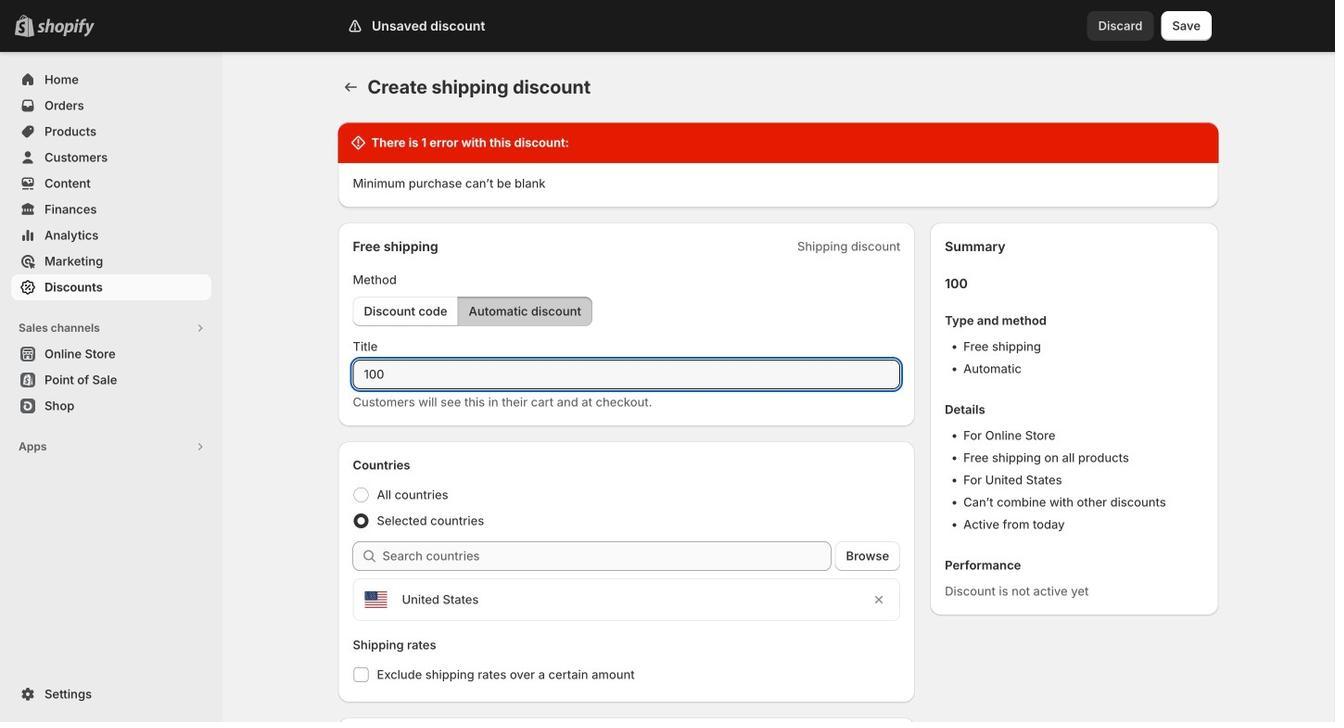 Task type: vqa. For each thing, say whether or not it's contained in the screenshot.
SEARCH COUNTRIES text field in the bottom of the page
yes



Task type: locate. For each thing, give the bounding box(es) containing it.
None text field
[[353, 360, 900, 389]]

shopify image
[[37, 18, 95, 37]]

Search countries text field
[[382, 541, 831, 571]]



